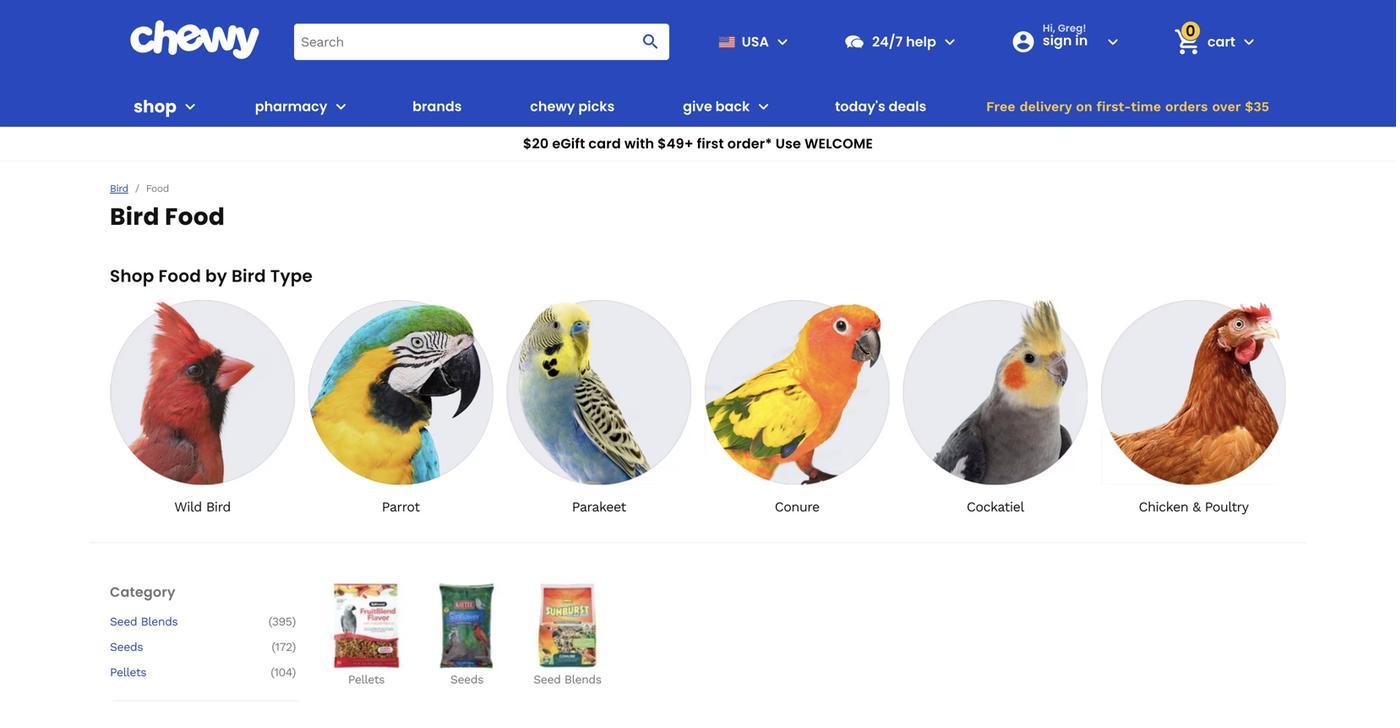 Task type: locate. For each thing, give the bounding box(es) containing it.
0 vertical spatial (
[[269, 615, 272, 629]]

chicken
[[1139, 499, 1189, 515]]

pellets down the pellets image
[[348, 673, 385, 687]]

1 horizontal spatial blends
[[565, 673, 602, 687]]

on
[[1077, 98, 1093, 115]]

0 vertical spatial seed blends
[[110, 615, 178, 629]]

pellets link
[[323, 584, 410, 687], [110, 665, 254, 680]]

cart
[[1208, 32, 1236, 51]]

1 horizontal spatial seeds
[[451, 673, 484, 687]]

free delivery on first-time orders over $35 button
[[982, 86, 1275, 127]]

seeds link
[[424, 584, 511, 687], [110, 640, 254, 655]]

1 horizontal spatial seed blends
[[534, 673, 602, 687]]

give
[[683, 97, 713, 116]]

) up '( 104 )'
[[292, 640, 296, 654]]

seeds
[[110, 640, 143, 654], [451, 673, 484, 687]]

( up ( 172 )
[[269, 615, 272, 629]]

pharmacy
[[255, 97, 328, 116]]

conure link
[[705, 300, 890, 515]]

) down ( 172 )
[[292, 666, 296, 679]]

( for 395
[[269, 615, 272, 629]]

cockatiel
[[967, 499, 1025, 515]]

food
[[146, 183, 169, 194], [165, 200, 225, 233], [159, 264, 201, 288]]

) up ( 172 )
[[292, 615, 296, 629]]

0 horizontal spatial seed
[[110, 615, 137, 629]]

104
[[274, 666, 292, 679]]

seed blends image
[[525, 584, 610, 668]]

seeds image
[[425, 584, 509, 668]]

chicken & poultry link
[[1102, 300, 1287, 515]]

bird right by
[[232, 264, 266, 288]]

seed blends inside list
[[534, 673, 602, 687]]

2 vertical spatial (
[[271, 666, 274, 679]]

seed down seed blends image
[[534, 673, 561, 687]]

1 vertical spatial seed blends
[[534, 673, 602, 687]]

1 vertical spatial seeds
[[451, 673, 484, 687]]

seed blends down category
[[110, 615, 178, 629]]

seed blends link
[[524, 584, 611, 687], [110, 614, 254, 630]]

order*
[[728, 134, 773, 153]]

1 vertical spatial (
[[272, 640, 275, 654]]

parakeet
[[572, 499, 626, 515]]

Search text field
[[294, 23, 670, 60]]

give back menu image
[[754, 96, 774, 117]]

395
[[272, 615, 292, 629]]

picks
[[579, 97, 615, 116]]

) for ( 395 )
[[292, 615, 296, 629]]

blends down category
[[141, 615, 178, 629]]

deals
[[889, 97, 927, 116]]

seed blends down seed blends image
[[534, 673, 602, 687]]

menu image
[[180, 96, 200, 117]]

pharmacy link
[[248, 86, 328, 127]]

items image
[[1173, 27, 1203, 57]]

2 vertical spatial food
[[159, 264, 201, 288]]

1 horizontal spatial seeds link
[[424, 584, 511, 687]]

( 395 )
[[269, 615, 296, 629]]

pellets image
[[324, 584, 409, 668]]

1 horizontal spatial pellets
[[348, 673, 385, 687]]

0 horizontal spatial seed blends
[[110, 615, 178, 629]]

shop
[[134, 95, 177, 118]]

with
[[625, 134, 655, 153]]

greg!
[[1058, 21, 1087, 35]]

cockatiel bird food image
[[903, 300, 1088, 485]]

blends
[[141, 615, 178, 629], [565, 673, 602, 687]]

seed
[[110, 615, 137, 629], [534, 673, 561, 687]]

parrot
[[382, 499, 420, 515]]

pellets down category
[[110, 666, 146, 679]]

1 horizontal spatial seed
[[534, 673, 561, 687]]

blends down seed blends image
[[565, 673, 602, 687]]

list
[[323, 584, 1287, 687]]

shop button
[[134, 86, 200, 127]]

1 ) from the top
[[292, 615, 296, 629]]

usa
[[742, 32, 769, 51]]

172
[[275, 640, 292, 654]]

food up shop food by bird type
[[165, 200, 225, 233]]

0 horizontal spatial pellets
[[110, 666, 146, 679]]

seed blends
[[110, 615, 178, 629], [534, 673, 602, 687]]

by
[[205, 264, 227, 288]]

chewy
[[530, 97, 575, 116]]

seeds down seeds image
[[451, 673, 484, 687]]

1 vertical spatial food
[[165, 200, 225, 233]]

( down ( 172 )
[[271, 666, 274, 679]]

food for bird
[[165, 200, 225, 233]]

0 vertical spatial seeds
[[110, 640, 143, 654]]

( down 395
[[272, 640, 275, 654]]

seeds down category
[[110, 640, 143, 654]]

brands
[[413, 97, 462, 116]]

0 horizontal spatial seed blends link
[[110, 614, 254, 630]]

bird
[[110, 183, 128, 194], [110, 200, 160, 233], [232, 264, 266, 288], [206, 499, 231, 515]]

1 vertical spatial )
[[292, 640, 296, 654]]

Product search field
[[294, 23, 670, 60]]

type
[[270, 264, 313, 288]]

food left by
[[159, 264, 201, 288]]

shop parrot food image
[[308, 300, 493, 485]]

chewy home image
[[129, 20, 260, 59]]

wild bird food and birdseed image
[[110, 300, 295, 485]]

2 ) from the top
[[292, 640, 296, 654]]

free delivery on first-time orders over $35
[[987, 98, 1270, 115]]

) for ( 172 )
[[292, 640, 296, 654]]

pellets
[[110, 666, 146, 679], [348, 673, 385, 687]]

1 vertical spatial seed
[[534, 673, 561, 687]]

submit search image
[[641, 31, 661, 52]]

&
[[1193, 499, 1201, 515]]

cockatiel link
[[903, 300, 1088, 515]]

0
[[1186, 20, 1196, 42]]

2 vertical spatial )
[[292, 666, 296, 679]]

)
[[292, 615, 296, 629], [292, 640, 296, 654], [292, 666, 296, 679]]

first-
[[1097, 98, 1131, 115]]

3 ) from the top
[[292, 666, 296, 679]]

(
[[269, 615, 272, 629], [272, 640, 275, 654], [271, 666, 274, 679]]

food up bird food
[[146, 183, 169, 194]]

conure food image
[[705, 300, 890, 485]]

hi,
[[1043, 21, 1056, 35]]

0 vertical spatial )
[[292, 615, 296, 629]]

0 vertical spatial blends
[[141, 615, 178, 629]]

seed down category
[[110, 615, 137, 629]]

today's deals
[[835, 97, 927, 116]]



Task type: describe. For each thing, give the bounding box(es) containing it.
conure
[[775, 499, 820, 515]]

wild
[[174, 499, 202, 515]]

$20
[[523, 134, 549, 153]]

time
[[1131, 98, 1162, 115]]

card
[[589, 134, 621, 153]]

( 172 )
[[272, 640, 296, 654]]

egift
[[552, 134, 585, 153]]

give back link
[[676, 86, 750, 127]]

free
[[987, 98, 1016, 115]]

0 horizontal spatial seeds link
[[110, 640, 254, 655]]

chicken & poultry
[[1139, 499, 1249, 515]]

site banner
[[0, 0, 1397, 161]]

welcome
[[805, 134, 873, 153]]

$35
[[1245, 98, 1270, 115]]

( 104 )
[[271, 666, 296, 679]]

today's
[[835, 97, 886, 116]]

0 horizontal spatial pellets link
[[110, 665, 254, 680]]

1 horizontal spatial seed blends link
[[524, 584, 611, 687]]

0 vertical spatial seed
[[110, 615, 137, 629]]

wild bird link
[[110, 300, 295, 515]]

0 horizontal spatial seeds
[[110, 640, 143, 654]]

0 horizontal spatial blends
[[141, 615, 178, 629]]

$20 egift card with $49+ first order* use welcome
[[523, 134, 873, 153]]

parakeet food image
[[507, 300, 692, 485]]

( for 172
[[272, 640, 275, 654]]

( for 104
[[271, 666, 274, 679]]

chicken feed image
[[1102, 300, 1287, 485]]

24/7 help
[[873, 32, 937, 51]]

today's deals link
[[829, 86, 934, 127]]

shop food by bird type
[[110, 264, 313, 288]]

24/7
[[873, 32, 903, 51]]

cart menu image
[[1239, 31, 1260, 52]]

bird link
[[110, 182, 128, 195]]

0 vertical spatial food
[[146, 183, 169, 194]]

over
[[1213, 98, 1241, 115]]

$49+
[[658, 134, 694, 153]]

back
[[716, 97, 750, 116]]

hi, greg! sign in
[[1043, 21, 1088, 50]]

) for ( 104 )
[[292, 666, 296, 679]]

1 horizontal spatial pellets link
[[323, 584, 410, 687]]

parakeet link
[[507, 300, 692, 515]]

sign
[[1043, 31, 1072, 50]]

give back
[[683, 97, 750, 116]]

category
[[110, 583, 176, 602]]

chewy picks
[[530, 97, 615, 116]]

pharmacy menu image
[[331, 96, 351, 117]]

help
[[906, 32, 937, 51]]

list containing pellets
[[323, 584, 1287, 687]]

$20 egift card with $49+ first order* use welcome link
[[0, 127, 1397, 161]]

bird down bird link
[[110, 200, 160, 233]]

first
[[697, 134, 724, 153]]

use
[[776, 134, 802, 153]]

menu image
[[773, 31, 793, 52]]

wild bird
[[174, 499, 231, 515]]

poultry
[[1205, 499, 1249, 515]]

chewy picks link
[[524, 86, 622, 127]]

orders
[[1166, 98, 1209, 115]]

shop
[[110, 264, 154, 288]]

usa button
[[712, 21, 793, 62]]

24/7 help link
[[837, 21, 937, 62]]

help menu image
[[940, 31, 960, 52]]

chewy support image
[[844, 31, 866, 53]]

in
[[1076, 31, 1088, 50]]

bird up bird food
[[110, 183, 128, 194]]

brands link
[[406, 86, 469, 127]]

bird right wild
[[206, 499, 231, 515]]

parrot link
[[308, 300, 493, 515]]

bird food
[[110, 200, 225, 233]]

delivery
[[1020, 98, 1072, 115]]

food for shop
[[159, 264, 201, 288]]

account menu image
[[1103, 31, 1124, 52]]

1 vertical spatial blends
[[565, 673, 602, 687]]



Task type: vqa. For each thing, say whether or not it's contained in the screenshot.
6th ')'
no



